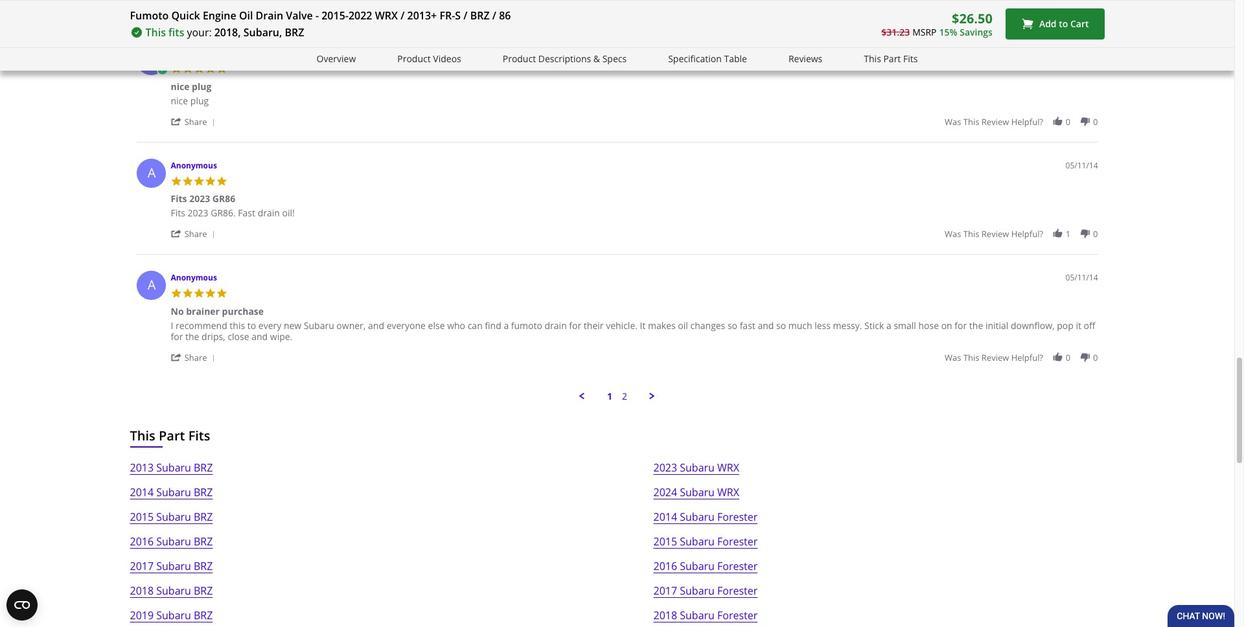 Task type: locate. For each thing, give the bounding box(es) containing it.
0 horizontal spatial to
[[247, 319, 256, 331]]

hose
[[919, 319, 939, 331]]

2016 down '2015 subaru brz' link
[[130, 535, 154, 549]]

and right fast
[[758, 319, 774, 331]]

nice up share image
[[171, 94, 188, 107]]

brz for 2017 subaru brz
[[194, 559, 213, 574]]

2 vertical spatial share button
[[171, 351, 220, 363]]

this for nice plug nice plug
[[964, 116, 979, 127]]

2018 for 2018 subaru forester
[[654, 608, 677, 623]]

subaru down 2015 subaru forester link
[[680, 559, 715, 574]]

2013
[[130, 461, 154, 475]]

part up 2013 subaru brz
[[159, 427, 185, 445]]

reviews link
[[789, 52, 823, 67]]

05/11/14 for fits 2023 gr86 fits 2023 gr86. fast drain oil!
[[1066, 160, 1098, 171]]

subaru down 2017 subaru forester 'link'
[[680, 608, 715, 623]]

1 helpful? from the top
[[1011, 3, 1043, 15]]

0 horizontal spatial this part fits
[[130, 427, 210, 445]]

helpful? down the downflow, in the bottom of the page
[[1011, 352, 1043, 363]]

1 vertical spatial share button
[[171, 227, 220, 240]]

1 horizontal spatial 2018
[[654, 608, 677, 623]]

0 vertical spatial 2015
[[130, 510, 154, 524]]

1 anonymous from the top
[[171, 160, 217, 171]]

plug
[[192, 80, 211, 92], [190, 94, 209, 107]]

2014 down the "2013"
[[130, 485, 154, 500]]

2023
[[189, 192, 210, 205], [188, 207, 208, 219], [654, 461, 677, 475]]

the left 'drips,'
[[185, 330, 199, 342]]

2 forester from the top
[[717, 535, 758, 549]]

vote down review by anonymous on 11 may 2014 image
[[1080, 352, 1091, 363]]

1 vertical spatial nice
[[171, 94, 188, 107]]

subaru inside "2018 subaru brz" link
[[156, 584, 191, 598]]

1 horizontal spatial so
[[776, 319, 786, 331]]

to
[[1059, 18, 1068, 30], [247, 319, 256, 331]]

helpful? up add
[[1011, 3, 1043, 15]]

1 horizontal spatial /
[[464, 8, 468, 23]]

2 anonymous from the top
[[171, 272, 217, 283]]

share image down fits 2023 gr86 heading
[[171, 228, 182, 239]]

subaru,
[[244, 25, 282, 40]]

drain left oil!
[[258, 207, 280, 219]]

verified
[[197, 47, 225, 58]]

2023 left gr86.
[[188, 207, 208, 219]]

fits up 2013 subaru brz
[[188, 427, 210, 445]]

2013+
[[407, 8, 437, 23]]

brz for 2013 subaru brz
[[194, 461, 213, 475]]

1 vertical spatial seperator image
[[209, 231, 217, 238]]

2016 subaru forester
[[654, 559, 758, 574]]

fits
[[903, 52, 918, 65], [171, 192, 187, 205], [171, 207, 185, 219], [188, 427, 210, 445]]

subaru for 2017 subaru brz
[[156, 559, 191, 574]]

1 vertical spatial 2017
[[654, 584, 677, 598]]

0 horizontal spatial 2015
[[130, 510, 154, 524]]

2018 up 2019
[[130, 584, 154, 598]]

2 horizontal spatial /
[[492, 8, 496, 23]]

for down 'no'
[[171, 330, 183, 342]]

0 left vote down review by anonymous on 11 may 2014 image
[[1066, 352, 1071, 363]]

vote up review by yao y. on 16 aug 2023 image
[[1052, 116, 1064, 127]]

0 vertical spatial to
[[1059, 18, 1068, 30]]

msrp
[[913, 26, 937, 38]]

1 vertical spatial share
[[184, 228, 207, 240]]

nice plug heading
[[171, 80, 211, 95]]

share right share image
[[184, 116, 207, 127]]

gr86.
[[211, 207, 236, 219]]

3 group from the top
[[945, 228, 1098, 240]]

small
[[894, 319, 916, 331]]

0 horizontal spatial 2014
[[130, 485, 154, 500]]

pop
[[1057, 319, 1074, 331]]

and
[[368, 319, 384, 331], [758, 319, 774, 331], [252, 330, 268, 342]]

share button down nice plug nice plug
[[171, 115, 220, 127]]

3 review from the top
[[982, 228, 1009, 240]]

2018 subaru brz link
[[130, 583, 213, 607]]

tab panel
[[130, 0, 1105, 402]]

anonymous for brainer
[[171, 272, 217, 283]]

helpful? left vote up review by yao y. on 16 aug 2023 icon
[[1011, 116, 1043, 127]]

fast
[[740, 319, 755, 331]]

share down fits 2023 gr86 heading
[[184, 228, 207, 240]]

2 share button from the top
[[171, 227, 220, 240]]

brz for 2018 subaru brz
[[194, 584, 213, 598]]

0 vertical spatial a
[[148, 164, 156, 181]]

1 05/11/14 from the top
[[1066, 160, 1098, 171]]

forester inside 2018 subaru forester link
[[717, 608, 758, 623]]

subaru down 2014 subaru forester link at the bottom of the page
[[680, 535, 715, 549]]

share image
[[171, 116, 182, 127]]

4 helpful? from the top
[[1011, 352, 1043, 363]]

5 forester from the top
[[717, 608, 758, 623]]

1 horizontal spatial part
[[884, 52, 901, 65]]

2015 for 2015 subaru brz
[[130, 510, 154, 524]]

share button down 'drips,'
[[171, 351, 220, 363]]

share image down i
[[171, 352, 182, 363]]

so left much at the bottom of the page
[[776, 319, 786, 331]]

fast
[[238, 207, 255, 219]]

0 vertical spatial 2014
[[130, 485, 154, 500]]

valve
[[286, 8, 313, 23]]

downflow,
[[1011, 319, 1055, 331]]

to inside button
[[1059, 18, 1068, 30]]

recommend
[[176, 319, 227, 331]]

0
[[1066, 3, 1071, 15], [1093, 3, 1098, 15], [1066, 116, 1071, 127], [1093, 116, 1098, 127], [1093, 228, 1098, 240], [1066, 352, 1071, 363], [1093, 352, 1098, 363]]

anonymous up brainer
[[171, 272, 217, 283]]

review date 05/11/14 element for no brainer purchase i recommend this to every new subaru owner, and everyone else who can find a fumoto drain for their vehicle. it makes oil changes so fast and so much less messy. stick a small hose on for the initial downflow, pop it off for the drips, close and wipe.
[[1066, 272, 1098, 283]]

1 vertical spatial part
[[159, 427, 185, 445]]

seperator image
[[209, 118, 217, 126], [209, 231, 217, 238]]

2017 for 2017 subaru brz
[[130, 559, 154, 574]]

vehicle.
[[606, 319, 638, 331]]

review date 08/16/23 element
[[1066, 47, 1098, 58]]

helpful? left vote down review by anonymous on 11 may 2014 icon
[[1011, 228, 1043, 240]]

0 vertical spatial 2017
[[130, 559, 154, 574]]

0 vertical spatial drain
[[258, 207, 280, 219]]

1 review date 05/11/14 element from the top
[[1066, 160, 1098, 171]]

a
[[504, 319, 509, 331], [886, 319, 892, 331]]

vote up review by anonymous on 11 may 2014 image
[[1052, 228, 1064, 239], [1052, 352, 1064, 363]]

product left videos
[[397, 52, 431, 65]]

0 vertical spatial anonymous
[[171, 160, 217, 171]]

brz right 's'
[[470, 8, 490, 23]]

every
[[258, 319, 281, 331]]

1 vertical spatial a
[[148, 276, 156, 294]]

subaru inside 2023 subaru wrx link
[[680, 461, 715, 475]]

verified buyer heading
[[197, 47, 249, 58]]

review for no brainer purchase i recommend this to every new subaru owner, and everyone else who can find a fumoto drain for their vehicle. it makes oil changes so fast and so much less messy. stick a small hose on for the initial downflow, pop it off for the drips, close and wipe.
[[982, 352, 1009, 363]]

0 vertical spatial nice
[[171, 80, 190, 92]]

can
[[468, 319, 483, 331]]

subaru for 2015 subaru brz
[[156, 510, 191, 524]]

vote down review by anonymous on 11 may 2014 image
[[1080, 228, 1091, 239]]

review
[[982, 3, 1009, 15], [982, 116, 1009, 127], [982, 228, 1009, 240], [982, 352, 1009, 363]]

subaru for 2024 subaru wrx
[[680, 485, 715, 500]]

share button for plug
[[171, 115, 220, 127]]

0 horizontal spatial a
[[504, 319, 509, 331]]

0 vertical spatial part
[[884, 52, 901, 65]]

/ left the 2013+
[[401, 8, 405, 23]]

brz down '2014 subaru brz' link
[[194, 510, 213, 524]]

menu
[[130, 390, 1105, 402]]

3 was from the top
[[945, 228, 961, 240]]

0 vertical spatial 2018
[[130, 584, 154, 598]]

wrx up 2014 subaru forester
[[717, 485, 739, 500]]

1 forester from the top
[[717, 510, 758, 524]]

0 horizontal spatial 2016
[[130, 535, 154, 549]]

1 vertical spatial 2018
[[654, 608, 677, 623]]

fits down msrp
[[903, 52, 918, 65]]

add to cart button
[[1006, 8, 1105, 40]]

forester for 2016 subaru forester
[[717, 559, 758, 574]]

1 horizontal spatial 2017
[[654, 584, 677, 598]]

plug down y.
[[190, 94, 209, 107]]

forester for 2015 subaru forester
[[717, 535, 758, 549]]

2014 for 2014 subaru forester
[[654, 510, 677, 524]]

brz down '2016 subaru brz' link
[[194, 559, 213, 574]]

1 vertical spatial plug
[[190, 94, 209, 107]]

subaru inside 2013 subaru brz link
[[156, 461, 191, 475]]

forester inside 2016 subaru forester link
[[717, 559, 758, 574]]

0 vertical spatial this
[[145, 25, 166, 40]]

4 review from the top
[[982, 352, 1009, 363]]

anonymous for 2023
[[171, 160, 217, 171]]

for
[[569, 319, 581, 331], [955, 319, 967, 331], [171, 330, 183, 342]]

review date 05/11/14 element
[[1066, 160, 1098, 171], [1066, 272, 1098, 283]]

0 horizontal spatial so
[[728, 319, 737, 331]]

2018 for 2018 subaru brz
[[130, 584, 154, 598]]

2014 subaru forester link
[[654, 509, 758, 533]]

1 vertical spatial 2015
[[654, 535, 677, 549]]

product inside "link"
[[503, 52, 536, 65]]

4 was this review helpful? from the top
[[945, 352, 1043, 363]]

brz down 2013 subaru brz link
[[194, 485, 213, 500]]

1 vote up review by anonymous on 11 may 2014 image from the top
[[1052, 228, 1064, 239]]

1 horizontal spatial and
[[368, 319, 384, 331]]

2
[[622, 390, 627, 402]]

plug down yao y. verified buyer
[[192, 80, 211, 92]]

vote up review by anonymous on 11 may 2014 image left vote down review by anonymous on 11 may 2014 icon
[[1052, 228, 1064, 239]]

product videos
[[397, 52, 461, 65]]

0 right vote down review by anonymous on 11 may 2014 image
[[1093, 352, 1098, 363]]

1 vertical spatial wrx
[[717, 461, 739, 475]]

2015 subaru brz
[[130, 510, 213, 524]]

subaru inside '2016 subaru brz' link
[[156, 535, 191, 549]]

brz down 'valve'
[[285, 25, 304, 40]]

3 / from the left
[[492, 8, 496, 23]]

subaru down 2017 subaru brz link
[[156, 584, 191, 598]]

subaru inside 2017 subaru brz link
[[156, 559, 191, 574]]

0 vertical spatial seperator image
[[209, 118, 217, 126]]

2 vertical spatial wrx
[[717, 485, 739, 500]]

2014 down '2024'
[[654, 510, 677, 524]]

forester down 2015 subaru forester link
[[717, 559, 758, 574]]

2015 down 2014 subaru forester link at the bottom of the page
[[654, 535, 677, 549]]

forester inside 2017 subaru forester 'link'
[[717, 584, 758, 598]]

1 vertical spatial to
[[247, 319, 256, 331]]

1 horizontal spatial 2015
[[654, 535, 677, 549]]

2 a from the left
[[886, 319, 892, 331]]

3 forester from the top
[[717, 559, 758, 574]]

forester up 2015 subaru forester
[[717, 510, 758, 524]]

seperator image down nice plug nice plug
[[209, 118, 217, 126]]

1 horizontal spatial for
[[569, 319, 581, 331]]

/ right 's'
[[464, 8, 468, 23]]

1 was this review helpful? from the top
[[945, 3, 1043, 15]]

1 seperator image from the top
[[209, 118, 217, 126]]

subaru inside 2014 subaru forester link
[[680, 510, 715, 524]]

/ left 86
[[492, 8, 496, 23]]

2016 subaru forester link
[[654, 558, 758, 583]]

and right the owner,
[[368, 319, 384, 331]]

forester
[[717, 510, 758, 524], [717, 535, 758, 549], [717, 559, 758, 574], [717, 584, 758, 598], [717, 608, 758, 623]]

0 vertical spatial 2023
[[189, 192, 210, 205]]

4 was from the top
[[945, 352, 961, 363]]

0 horizontal spatial drain
[[258, 207, 280, 219]]

share button for i
[[171, 351, 220, 363]]

2 a from the top
[[148, 276, 156, 294]]

a
[[148, 164, 156, 181], [148, 276, 156, 294]]

2 vertical spatial share
[[184, 352, 207, 363]]

makes
[[648, 319, 676, 331]]

0 right vote down review by anonymous on 11 may 2014 icon
[[1093, 228, 1098, 240]]

review date 05/11/14 element down vote down review by yao y. on 16 aug 2023 icon
[[1066, 160, 1098, 171]]

brz for 2019 subaru brz
[[194, 608, 213, 623]]

1 left vote down review by anonymous on 11 may 2014 icon
[[1066, 228, 1071, 240]]

subaru for 2018 subaru brz
[[156, 584, 191, 598]]

the left initial
[[969, 319, 983, 331]]

to right add
[[1059, 18, 1068, 30]]

share button for fits
[[171, 227, 220, 240]]

2023 subaru wrx link
[[654, 459, 739, 484]]

star image
[[171, 63, 182, 74], [182, 63, 193, 74], [193, 63, 205, 74], [205, 63, 216, 74], [216, 63, 227, 74], [193, 175, 205, 187], [205, 175, 216, 187], [216, 288, 227, 299]]

2 so from the left
[[776, 319, 786, 331]]

brz for 2014 subaru brz
[[194, 485, 213, 500]]

wrx right 2022
[[375, 8, 398, 23]]

1 horizontal spatial this part fits
[[864, 52, 918, 65]]

forester inside 2015 subaru forester link
[[717, 535, 758, 549]]

1 vertical spatial share image
[[171, 352, 182, 363]]

2015 down '2014 subaru brz' link
[[130, 510, 154, 524]]

nice down yao
[[171, 80, 190, 92]]

subaru down '2015 subaru brz' link
[[156, 535, 191, 549]]

1 vertical spatial 1
[[607, 390, 612, 402]]

share button down fits 2023 gr86 heading
[[171, 227, 220, 240]]

subaru for 2023 subaru wrx
[[680, 461, 715, 475]]

0 vertical spatial 05/11/14
[[1066, 160, 1098, 171]]

2 link
[[622, 390, 627, 402]]

subaru up 2014 subaru brz
[[156, 461, 191, 475]]

2 vote up review by anonymous on 11 may 2014 image from the top
[[1052, 352, 1064, 363]]

05/11/14 down vote down review by yao y. on 16 aug 2023 icon
[[1066, 160, 1098, 171]]

1 vertical spatial vote up review by anonymous on 11 may 2014 image
[[1052, 352, 1064, 363]]

1 horizontal spatial 1
[[1066, 228, 1071, 240]]

subaru inside 2015 subaru forester link
[[680, 535, 715, 549]]

subaru inside '2015 subaru brz' link
[[156, 510, 191, 524]]

-
[[316, 8, 319, 23]]

share image
[[171, 228, 182, 239], [171, 352, 182, 363]]

4 forester from the top
[[717, 584, 758, 598]]

subaru for 2017 subaru forester
[[680, 584, 715, 598]]

05/11/14 down vote down review by anonymous on 11 may 2014 icon
[[1066, 272, 1098, 283]]

brz inside 2013 subaru brz link
[[194, 461, 213, 475]]

this part fits link
[[864, 52, 918, 67]]

subaru for 2015 subaru forester
[[680, 535, 715, 549]]

vote up review by anonymous on 11 may 2014 image for i recommend this to every new subaru owner, and everyone else who can find a fumoto drain for their vehicle. it makes oil changes so fast and so much less messy. stick a small hose on for the initial downflow, pop it off for the drips, close and wipe.
[[1052, 352, 1064, 363]]

group for nice plug nice plug
[[945, 116, 1098, 127]]

2014 subaru brz link
[[130, 484, 213, 509]]

yao
[[171, 47, 185, 58]]

this part fits down $31.23
[[864, 52, 918, 65]]

subaru inside 2018 subaru forester link
[[680, 608, 715, 623]]

0 right vote up review by adlai a. on 18 sep 2023 image
[[1066, 3, 1071, 15]]

off
[[1084, 319, 1095, 331]]

share image for fits 2023 gr86 fits 2023 gr86. fast drain oil!
[[171, 228, 182, 239]]

0 vertical spatial vote up review by anonymous on 11 may 2014 image
[[1052, 228, 1064, 239]]

2014
[[130, 485, 154, 500], [654, 510, 677, 524]]

1 product from the left
[[397, 52, 431, 65]]

product
[[397, 52, 431, 65], [503, 52, 536, 65]]

on
[[941, 319, 952, 331]]

brz up 2014 subaru brz
[[194, 461, 213, 475]]

part down $31.23
[[884, 52, 901, 65]]

forester for 2017 subaru forester
[[717, 584, 758, 598]]

seperator image down gr86.
[[209, 231, 217, 238]]

1 a from the top
[[148, 164, 156, 181]]

1 vertical spatial review date 05/11/14 element
[[1066, 272, 1098, 283]]

1 left the 2 on the bottom
[[607, 390, 612, 402]]

brz
[[470, 8, 490, 23], [285, 25, 304, 40], [194, 461, 213, 475], [194, 485, 213, 500], [194, 510, 213, 524], [194, 535, 213, 549], [194, 559, 213, 574], [194, 584, 213, 598], [194, 608, 213, 623]]

so
[[728, 319, 737, 331], [776, 319, 786, 331]]

1 share from the top
[[184, 116, 207, 127]]

wrx for 2023 subaru wrx
[[717, 461, 739, 475]]

2 was this review helpful? from the top
[[945, 116, 1043, 127]]

1 horizontal spatial to
[[1059, 18, 1068, 30]]

0 vertical spatial wrx
[[375, 8, 398, 23]]

forester down 2014 subaru forester link at the bottom of the page
[[717, 535, 758, 549]]

star image
[[171, 175, 182, 187], [182, 175, 193, 187], [216, 175, 227, 187], [171, 288, 182, 299], [182, 288, 193, 299], [193, 288, 205, 299], [205, 288, 216, 299]]

0 vertical spatial 2016
[[130, 535, 154, 549]]

brz inside '2019 subaru brz' link
[[194, 608, 213, 623]]

to down purchase
[[247, 319, 256, 331]]

overview link
[[317, 52, 356, 67]]

forester inside 2014 subaru forester link
[[717, 510, 758, 524]]

3 helpful? from the top
[[1011, 228, 1043, 240]]

subaru inside 2016 subaru forester link
[[680, 559, 715, 574]]

1 vertical spatial anonymous
[[171, 272, 217, 283]]

1 share button from the top
[[171, 115, 220, 127]]

1 horizontal spatial 2016
[[654, 559, 677, 574]]

table
[[724, 52, 747, 65]]

2017 down 2016 subaru forester link
[[654, 584, 677, 598]]

subaru down '2016 subaru brz' link
[[156, 559, 191, 574]]

for left their
[[569, 319, 581, 331]]

brz inside '2015 subaru brz' link
[[194, 510, 213, 524]]

2 review from the top
[[982, 116, 1009, 127]]

2 helpful? from the top
[[1011, 116, 1043, 127]]

brz inside "2018 subaru brz" link
[[194, 584, 213, 598]]

share left seperator icon on the left
[[184, 352, 207, 363]]

group for fits 2023 gr86 fits 2023 gr86. fast drain oil!
[[945, 228, 1098, 240]]

vote down review by adlai a. on 18 sep 2023 image
[[1080, 3, 1091, 14]]

a for fits 2023 gr86
[[148, 164, 156, 181]]

forester for 2018 subaru forester
[[717, 608, 758, 623]]

fits left the gr86
[[171, 192, 187, 205]]

05/11/14
[[1066, 160, 1098, 171], [1066, 272, 1098, 283]]

brz down 2017 subaru brz link
[[194, 584, 213, 598]]

brz inside 2017 subaru brz link
[[194, 559, 213, 574]]

1 horizontal spatial a
[[886, 319, 892, 331]]

3 was this review helpful? from the top
[[945, 228, 1043, 240]]

0 horizontal spatial and
[[252, 330, 268, 342]]

review date 05/11/14 element for fits 2023 gr86 fits 2023 gr86. fast drain oil!
[[1066, 160, 1098, 171]]

this
[[145, 25, 166, 40], [864, 52, 881, 65], [130, 427, 155, 445]]

wrx up 2024 subaru wrx
[[717, 461, 739, 475]]

to inside no brainer purchase i recommend this to every new subaru owner, and everyone else who can find a fumoto drain for their vehicle. it makes oil changes so fast and so much less messy. stick a small hose on for the initial downflow, pop it off for the drips, close and wipe.
[[247, 319, 256, 331]]

2 product from the left
[[503, 52, 536, 65]]

helpful? for fits 2023 gr86 fits 2023 gr86. fast drain oil!
[[1011, 228, 1043, 240]]

the
[[969, 319, 983, 331], [185, 330, 199, 342]]

wrx for 2024 subaru wrx
[[717, 485, 739, 500]]

2 share image from the top
[[171, 352, 182, 363]]

2023 left the gr86
[[189, 192, 210, 205]]

brz down '2015 subaru brz' link
[[194, 535, 213, 549]]

subaru down 2016 subaru forester link
[[680, 584, 715, 598]]

vote up review by adlai a. on 18 sep 2023 image
[[1052, 3, 1064, 14]]

1 vertical spatial 05/11/14
[[1066, 272, 1098, 283]]

anonymous
[[171, 160, 217, 171], [171, 272, 217, 283]]

forester down 2016 subaru forester link
[[717, 584, 758, 598]]

1 horizontal spatial 2014
[[654, 510, 677, 524]]

0 vertical spatial review date 05/11/14 element
[[1066, 160, 1098, 171]]

2 was from the top
[[945, 116, 961, 127]]

1 horizontal spatial product
[[503, 52, 536, 65]]

1 horizontal spatial drain
[[545, 319, 567, 331]]

subaru up 2024 subaru wrx
[[680, 461, 715, 475]]

oil
[[239, 8, 253, 23]]

4 group from the top
[[945, 352, 1098, 363]]

fits 2023 gr86 heading
[[171, 192, 235, 207]]

subaru down "2018 subaru brz" link on the bottom left of page
[[156, 608, 191, 623]]

fits left gr86.
[[171, 207, 185, 219]]

subaru inside '2014 subaru brz' link
[[156, 485, 191, 500]]

0 horizontal spatial 2018
[[130, 584, 154, 598]]

1 share image from the top
[[171, 228, 182, 239]]

1 nice from the top
[[171, 80, 190, 92]]

everyone
[[387, 319, 426, 331]]

1 vertical spatial this part fits
[[130, 427, 210, 445]]

0 horizontal spatial 1
[[607, 390, 612, 402]]

2018 subaru brz
[[130, 584, 213, 598]]

0 horizontal spatial 2017
[[130, 559, 154, 574]]

a right find
[[504, 319, 509, 331]]

2017 inside 'link'
[[654, 584, 677, 598]]

2017 down '2016 subaru brz' link
[[130, 559, 154, 574]]

subaru down 2023 subaru wrx link on the right bottom of the page
[[680, 485, 715, 500]]

2019 subaru brz
[[130, 608, 213, 623]]

2017
[[130, 559, 154, 574], [654, 584, 677, 598]]

group
[[945, 3, 1098, 15], [945, 116, 1098, 127], [945, 228, 1098, 240], [945, 352, 1098, 363]]

1 vertical spatial drain
[[545, 319, 567, 331]]

0 vertical spatial share
[[184, 116, 207, 127]]

quick
[[171, 8, 200, 23]]

1 vertical spatial 2016
[[654, 559, 677, 574]]

2 review date 05/11/14 element from the top
[[1066, 272, 1098, 283]]

2023 up '2024'
[[654, 461, 677, 475]]

subaru for 2014 subaru forester
[[680, 510, 715, 524]]

2 05/11/14 from the top
[[1066, 272, 1098, 283]]

1 a from the left
[[504, 319, 509, 331]]

1 vertical spatial this
[[864, 52, 881, 65]]

so left fast
[[728, 319, 737, 331]]

1 vertical spatial 2014
[[654, 510, 677, 524]]

subaru inside '2019 subaru brz' link
[[156, 608, 191, 623]]

2 seperator image from the top
[[209, 231, 217, 238]]

brz down "2018 subaru brz" link on the bottom left of page
[[194, 608, 213, 623]]

and right close
[[252, 330, 268, 342]]

subaru inside 2017 subaru forester 'link'
[[680, 584, 715, 598]]

this part fits up 2013 subaru brz
[[130, 427, 210, 445]]

drain right fumoto
[[545, 319, 567, 331]]

brz inside '2016 subaru brz' link
[[194, 535, 213, 549]]

subaru inside 2024 subaru wrx link
[[680, 485, 715, 500]]

0 horizontal spatial /
[[401, 8, 405, 23]]

0 vertical spatial 1
[[1066, 228, 1071, 240]]

3 share button from the top
[[171, 351, 220, 363]]

tab panel containing y
[[130, 0, 1105, 402]]

0 horizontal spatial product
[[397, 52, 431, 65]]

subaru down '2014 subaru brz' link
[[156, 510, 191, 524]]

0 horizontal spatial part
[[159, 427, 185, 445]]

this
[[964, 3, 979, 15], [964, 116, 979, 127], [964, 228, 979, 240], [230, 319, 245, 331], [964, 352, 979, 363]]

08/16/23
[[1066, 47, 1098, 58]]

2 group from the top
[[945, 116, 1098, 127]]

owner,
[[337, 319, 366, 331]]

a right stick
[[886, 319, 892, 331]]

2 horizontal spatial and
[[758, 319, 774, 331]]

3 share from the top
[[184, 352, 207, 363]]

0 vertical spatial share button
[[171, 115, 220, 127]]

0 vertical spatial share image
[[171, 228, 182, 239]]

subaru down 2024 subaru wrx link
[[680, 510, 715, 524]]

2 share from the top
[[184, 228, 207, 240]]

2 vertical spatial 2023
[[654, 461, 677, 475]]

anonymous up fits 2023 gr86 heading
[[171, 160, 217, 171]]

0 right vote down review by adlai a. on 18 sep 2023 icon
[[1093, 3, 1098, 15]]

i
[[171, 319, 173, 331]]

brz inside '2014 subaru brz' link
[[194, 485, 213, 500]]



Task type: describe. For each thing, give the bounding box(es) containing it.
05/11/14 for no brainer purchase i recommend this to every new subaru owner, and everyone else who can find a fumoto drain for their vehicle. it makes oil changes so fast and so much less messy. stick a small hose on for the initial downflow, pop it off for the drips, close and wipe.
[[1066, 272, 1098, 283]]

2018 subaru forester link
[[654, 607, 758, 627]]

helpful? for no brainer purchase i recommend this to every new subaru owner, and everyone else who can find a fumoto drain for their vehicle. it makes oil changes so fast and so much less messy. stick a small hose on for the initial downflow, pop it off for the drips, close and wipe.
[[1011, 352, 1043, 363]]

fumoto
[[130, 8, 169, 23]]

2019 subaru brz link
[[130, 607, 213, 627]]

1 group from the top
[[945, 3, 1098, 15]]

was for nice plug nice plug
[[945, 116, 961, 127]]

circle checkmark image
[[156, 64, 168, 75]]

less
[[815, 319, 831, 331]]

2014 subaru brz
[[130, 485, 213, 500]]

share image for no brainer purchase i recommend this to every new subaru owner, and everyone else who can find a fumoto drain for their vehicle. it makes oil changes so fast and so much less messy. stick a small hose on for the initial downflow, pop it off for the drips, close and wipe.
[[171, 352, 182, 363]]

videos
[[433, 52, 461, 65]]

helpful? for nice plug nice plug
[[1011, 116, 1043, 127]]

2 nice from the top
[[171, 94, 188, 107]]

stick
[[865, 319, 884, 331]]

2017 subaru brz link
[[130, 558, 213, 583]]

2015 for 2015 subaru forester
[[654, 535, 677, 549]]

product descriptions & specs link
[[503, 52, 627, 67]]

their
[[584, 319, 604, 331]]

menu containing 1
[[130, 390, 1105, 402]]

add
[[1039, 18, 1057, 30]]

2 horizontal spatial for
[[955, 319, 967, 331]]

2 / from the left
[[464, 8, 468, 23]]

descriptions
[[538, 52, 591, 65]]

drips,
[[202, 330, 225, 342]]

fumoto quick engine oil drain valve - 2015-2022 wrx / 2013+ fr-s / brz / 86
[[130, 8, 511, 23]]

specification
[[668, 52, 722, 65]]

2016 subaru brz link
[[130, 533, 213, 558]]

2013 subaru brz
[[130, 461, 213, 475]]

1 review from the top
[[982, 3, 1009, 15]]

vote down review by yao y. on 16 aug 2023 image
[[1080, 116, 1091, 127]]

subaru inside no brainer purchase i recommend this to every new subaru owner, and everyone else who can find a fumoto drain for their vehicle. it makes oil changes so fast and so much less messy. stick a small hose on for the initial downflow, pop it off for the drips, close and wipe.
[[304, 319, 334, 331]]

this for no brainer purchase i recommend this to every new subaru owner, and everyone else who can find a fumoto drain for their vehicle. it makes oil changes so fast and so much less messy. stick a small hose on for the initial downflow, pop it off for the drips, close and wipe.
[[964, 352, 979, 363]]

who
[[447, 319, 465, 331]]

2015 subaru brz link
[[130, 509, 213, 533]]

yao y. verified buyer
[[171, 47, 249, 58]]

oil!
[[282, 207, 295, 219]]

add to cart
[[1039, 18, 1089, 30]]

2013 subaru brz link
[[130, 459, 213, 484]]

was for no brainer purchase i recommend this to every new subaru owner, and everyone else who can find a fumoto drain for their vehicle. it makes oil changes so fast and so much less messy. stick a small hose on for the initial downflow, pop it off for the drips, close and wipe.
[[945, 352, 961, 363]]

seperator image
[[209, 354, 217, 362]]

group for no brainer purchase i recommend this to every new subaru owner, and everyone else who can find a fumoto drain for their vehicle. it makes oil changes so fast and so much less messy. stick a small hose on for the initial downflow, pop it off for the drips, close and wipe.
[[945, 352, 1098, 363]]

fits 2023 gr86 fits 2023 gr86. fast drain oil!
[[171, 192, 295, 219]]

changes
[[690, 319, 725, 331]]

0 vertical spatial this part fits
[[864, 52, 918, 65]]

s
[[455, 8, 461, 23]]

review for fits 2023 gr86 fits 2023 gr86. fast drain oil!
[[982, 228, 1009, 240]]

0 vertical spatial plug
[[192, 80, 211, 92]]

was for fits 2023 gr86 fits 2023 gr86. fast drain oil!
[[945, 228, 961, 240]]

2018 subaru forester
[[654, 608, 758, 623]]

1 vertical spatial 2023
[[188, 207, 208, 219]]

2016 subaru brz
[[130, 535, 213, 549]]

$26.50 $31.23 msrp 15% savings
[[882, 10, 993, 38]]

purchase
[[222, 305, 264, 317]]

brainer
[[186, 305, 220, 317]]

2024 subaru wrx link
[[654, 484, 739, 509]]

a for no brainer purchase
[[148, 276, 156, 294]]

find
[[485, 319, 501, 331]]

fumoto
[[511, 319, 542, 331]]

overview
[[317, 52, 356, 65]]

fr-
[[440, 8, 455, 23]]

$26.50
[[952, 10, 993, 27]]

2024 subaru wrx
[[654, 485, 739, 500]]

2023 subaru wrx
[[654, 461, 739, 475]]

review for nice plug nice plug
[[982, 116, 1009, 127]]

share for fits
[[184, 228, 207, 240]]

product videos link
[[397, 52, 461, 67]]

2015 subaru forester
[[654, 535, 758, 549]]

no brainer purchase i recommend this to every new subaru owner, and everyone else who can find a fumoto drain for their vehicle. it makes oil changes so fast and so much less messy. stick a small hose on for the initial downflow, pop it off for the drips, close and wipe.
[[171, 305, 1095, 342]]

was this review helpful? for no brainer purchase i recommend this to every new subaru owner, and everyone else who can find a fumoto drain for their vehicle. it makes oil changes so fast and so much less messy. stick a small hose on for the initial downflow, pop it off for the drips, close and wipe.
[[945, 352, 1043, 363]]

vote up review by anonymous on 11 may 2014 image for fits 2023 gr86. fast drain oil!
[[1052, 228, 1064, 239]]

2014 subaru forester
[[654, 510, 758, 524]]

specification table
[[668, 52, 747, 65]]

subaru for 2018 subaru forester
[[680, 608, 715, 623]]

1 so from the left
[[728, 319, 737, 331]]

subaru for 2016 subaru forester
[[680, 559, 715, 574]]

it
[[640, 319, 646, 331]]

subaru for 2019 subaru brz
[[156, 608, 191, 623]]

forester for 2014 subaru forester
[[717, 510, 758, 524]]

y
[[148, 51, 155, 69]]

buyer
[[227, 47, 249, 58]]

your:
[[187, 25, 212, 40]]

specification table link
[[668, 52, 747, 67]]

2015-
[[322, 8, 349, 23]]

0 horizontal spatial for
[[171, 330, 183, 342]]

2017 for 2017 subaru forester
[[654, 584, 677, 598]]

engine
[[203, 8, 236, 23]]

1 horizontal spatial the
[[969, 319, 983, 331]]

share for i
[[184, 352, 207, 363]]

seperator image for fits
[[209, 231, 217, 238]]

this for fits 2023 gr86 fits 2023 gr86. fast drain oil!
[[964, 228, 979, 240]]

2017 subaru forester link
[[654, 583, 758, 607]]

2016 for 2016 subaru brz
[[130, 535, 154, 549]]

was this review helpful? for fits 2023 gr86 fits 2023 gr86. fast drain oil!
[[945, 228, 1043, 240]]

was this review helpful? for nice plug nice plug
[[945, 116, 1043, 127]]

share for plug
[[184, 116, 207, 127]]

2016 for 2016 subaru forester
[[654, 559, 677, 574]]

2018,
[[214, 25, 241, 40]]

oil
[[678, 319, 688, 331]]

part inside this part fits link
[[884, 52, 901, 65]]

subaru for 2013 subaru brz
[[156, 461, 191, 475]]

this inside no brainer purchase i recommend this to every new subaru owner, and everyone else who can find a fumoto drain for their vehicle. it makes oil changes so fast and so much less messy. stick a small hose on for the initial downflow, pop it off for the drips, close and wipe.
[[230, 319, 245, 331]]

0 right vote up review by yao y. on 16 aug 2023 icon
[[1066, 116, 1071, 127]]

wipe.
[[270, 330, 292, 342]]

this fits your: 2018, subaru, brz
[[145, 25, 304, 40]]

drain inside no brainer purchase i recommend this to every new subaru owner, and everyone else who can find a fumoto drain for their vehicle. it makes oil changes so fast and so much less messy. stick a small hose on for the initial downflow, pop it off for the drips, close and wipe.
[[545, 319, 567, 331]]

much
[[788, 319, 812, 331]]

gr86
[[212, 192, 235, 205]]

1 was from the top
[[945, 3, 961, 15]]

2017 subaru forester
[[654, 584, 758, 598]]

brz for 2015 subaru brz
[[194, 510, 213, 524]]

2015 subaru forester link
[[654, 533, 758, 558]]

it
[[1076, 319, 1082, 331]]

2022
[[349, 8, 372, 23]]

open widget image
[[6, 590, 38, 621]]

nice plug nice plug
[[171, 80, 211, 107]]

new
[[284, 319, 301, 331]]

2024
[[654, 485, 677, 500]]

product descriptions & specs
[[503, 52, 627, 65]]

subaru for 2016 subaru brz
[[156, 535, 191, 549]]

no
[[171, 305, 184, 317]]

86
[[499, 8, 511, 23]]

no brainer purchase heading
[[171, 305, 264, 320]]

product for product descriptions & specs
[[503, 52, 536, 65]]

2 vertical spatial this
[[130, 427, 155, 445]]

drain
[[256, 8, 283, 23]]

2019
[[130, 608, 154, 623]]

subaru for 2014 subaru brz
[[156, 485, 191, 500]]

0 horizontal spatial the
[[185, 330, 199, 342]]

0 right vote down review by yao y. on 16 aug 2023 icon
[[1093, 116, 1098, 127]]

2014 for 2014 subaru brz
[[130, 485, 154, 500]]

drain inside fits 2023 gr86 fits 2023 gr86. fast drain oil!
[[258, 207, 280, 219]]

product for product videos
[[397, 52, 431, 65]]

cart
[[1071, 18, 1089, 30]]

initial
[[986, 319, 1009, 331]]

brz for 2016 subaru brz
[[194, 535, 213, 549]]

else
[[428, 319, 445, 331]]

specs
[[602, 52, 627, 65]]

1 / from the left
[[401, 8, 405, 23]]

2017 subaru brz
[[130, 559, 213, 574]]

seperator image for plug
[[209, 118, 217, 126]]



Task type: vqa. For each thing, say whether or not it's contained in the screenshot.
2017
yes



